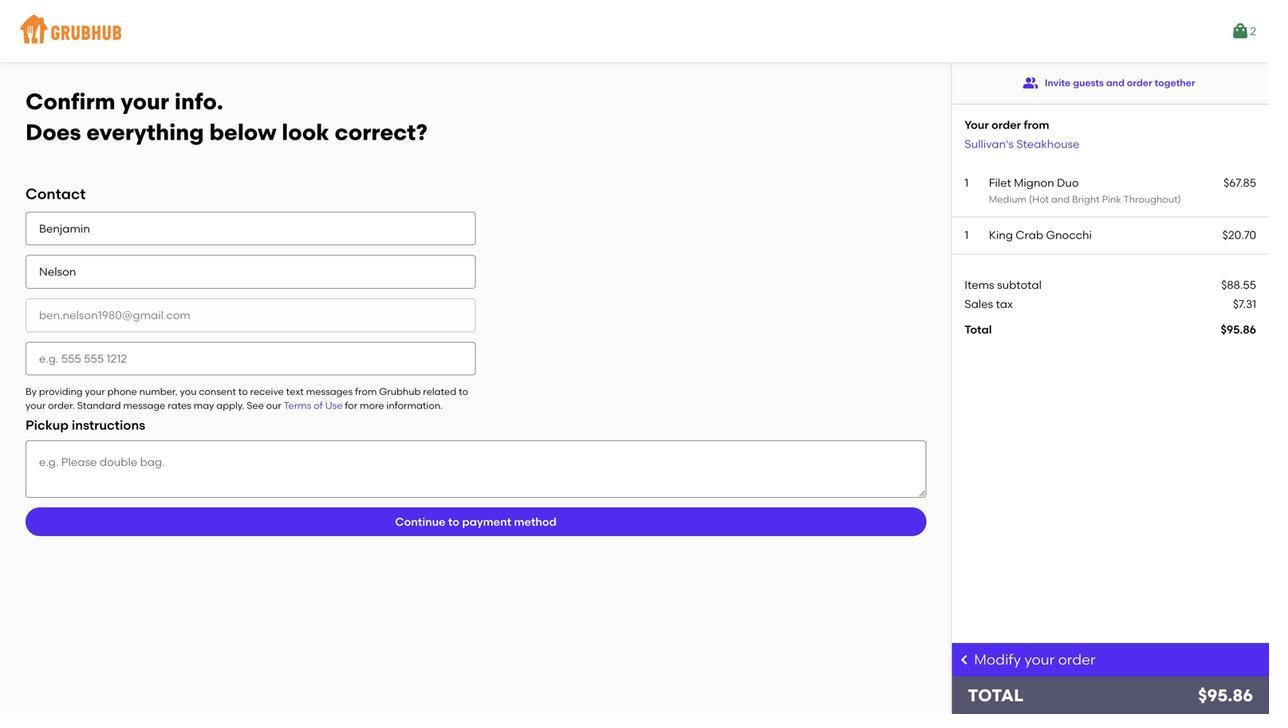 Task type: locate. For each thing, give the bounding box(es) containing it.
people icon image
[[1023, 75, 1039, 91]]

together
[[1155, 77, 1196, 88]]

your inside the confirm your info. does everything below look correct?
[[121, 88, 169, 115]]

total
[[965, 323, 992, 336], [968, 686, 1024, 706]]

1 left filet
[[965, 176, 969, 189]]

by providing your phone number, you consent to receive text messages from grubhub related to your order. standard message rates may apply. see our
[[26, 386, 468, 411]]

your up standard
[[85, 386, 105, 398]]

standard
[[77, 400, 121, 411]]

1
[[965, 176, 969, 189], [965, 228, 969, 242]]

2 1 from the top
[[965, 228, 969, 242]]

1 horizontal spatial from
[[1024, 118, 1050, 132]]

$95.86
[[1221, 323, 1257, 336], [1199, 686, 1254, 706]]

1 1 from the top
[[965, 176, 969, 189]]

1 vertical spatial order
[[992, 118, 1022, 132]]

your up everything
[[121, 88, 169, 115]]

0 horizontal spatial order
[[992, 118, 1022, 132]]

from up steakhouse
[[1024, 118, 1050, 132]]

use
[[325, 400, 343, 411]]

and right the guests
[[1107, 77, 1125, 88]]

1 left "king"
[[965, 228, 969, 242]]

0 vertical spatial total
[[965, 323, 992, 336]]

pickup
[[26, 417, 69, 433]]

main navigation navigation
[[0, 0, 1270, 62]]

payment
[[462, 515, 512, 529]]

total down modify
[[968, 686, 1024, 706]]

terms of use link
[[284, 400, 343, 411]]

1 vertical spatial $95.86
[[1199, 686, 1254, 706]]

method
[[514, 515, 557, 529]]

order right modify
[[1059, 651, 1096, 668]]

order
[[1127, 77, 1153, 88], [992, 118, 1022, 132], [1059, 651, 1096, 668]]

0 vertical spatial and
[[1107, 77, 1125, 88]]

does
[[26, 119, 81, 146]]

more
[[360, 400, 384, 411]]

information.
[[387, 400, 443, 411]]

0 horizontal spatial and
[[1052, 194, 1070, 205]]

king crab gnocchi
[[989, 228, 1092, 242]]

subtotal
[[998, 278, 1042, 292]]

duo
[[1057, 176, 1079, 189]]

and inside button
[[1107, 77, 1125, 88]]

sales
[[965, 297, 994, 311]]

below
[[209, 119, 277, 146]]

by
[[26, 386, 37, 398]]

from
[[1024, 118, 1050, 132], [355, 386, 377, 398]]

to
[[238, 386, 248, 398], [459, 386, 468, 398], [448, 515, 460, 529]]

look
[[282, 119, 330, 146]]

1 vertical spatial and
[[1052, 194, 1070, 205]]

grubhub
[[379, 386, 421, 398]]

providing
[[39, 386, 83, 398]]

contact
[[26, 185, 86, 203]]

order up sullivan's steakhouse link
[[992, 118, 1022, 132]]

$88.55
[[1222, 278, 1257, 292]]

invite guests and order together
[[1045, 77, 1196, 88]]

confirm
[[26, 88, 115, 115]]

$7.31
[[1234, 297, 1257, 311]]

messages
[[306, 386, 353, 398]]

sales tax
[[965, 297, 1014, 311]]

0 horizontal spatial from
[[355, 386, 377, 398]]

instructions
[[72, 417, 145, 433]]

to left payment
[[448, 515, 460, 529]]

2 vertical spatial order
[[1059, 651, 1096, 668]]

$67.85
[[1224, 176, 1257, 189]]

total down sales
[[965, 323, 992, 336]]

filet mignon duo
[[989, 176, 1079, 189]]

related
[[423, 386, 457, 398]]

and down the duo in the top right of the page
[[1052, 194, 1070, 205]]

1 horizontal spatial and
[[1107, 77, 1125, 88]]

1 for king crab gnocchi
[[965, 228, 969, 242]]

to inside button
[[448, 515, 460, 529]]

1 horizontal spatial order
[[1059, 651, 1096, 668]]

correct?
[[335, 119, 428, 146]]

Phone telephone field
[[26, 342, 476, 376]]

apply.
[[216, 400, 244, 411]]

throughout)
[[1124, 194, 1182, 205]]

to up see
[[238, 386, 248, 398]]

confirm your info. does everything below look correct?
[[26, 88, 428, 146]]

from inside by providing your phone number, you consent to receive text messages from grubhub related to your order. standard message rates may apply. see our
[[355, 386, 377, 398]]

0 vertical spatial $95.86
[[1221, 323, 1257, 336]]

0 vertical spatial order
[[1127, 77, 1153, 88]]

and inside $67.85 medium (hot and bright pink throughout)
[[1052, 194, 1070, 205]]

rates
[[168, 400, 191, 411]]

0 vertical spatial from
[[1024, 118, 1050, 132]]

1 vertical spatial total
[[968, 686, 1024, 706]]

gnocchi
[[1047, 228, 1092, 242]]

info.
[[175, 88, 223, 115]]

1 vertical spatial 1
[[965, 228, 969, 242]]

receive
[[250, 386, 284, 398]]

1 vertical spatial from
[[355, 386, 377, 398]]

0 vertical spatial 1
[[965, 176, 969, 189]]

steakhouse
[[1017, 137, 1080, 151]]

svg image
[[959, 654, 971, 666]]

phone
[[107, 386, 137, 398]]

continue to payment method
[[395, 515, 557, 529]]

your
[[121, 88, 169, 115], [85, 386, 105, 398], [26, 400, 46, 411], [1025, 651, 1055, 668]]

guests
[[1074, 77, 1104, 88]]

Email email field
[[26, 298, 476, 332]]

continue to payment method button
[[26, 508, 927, 536]]

your
[[965, 118, 989, 132]]

and
[[1107, 77, 1125, 88], [1052, 194, 1070, 205]]

2 horizontal spatial order
[[1127, 77, 1153, 88]]

crab
[[1016, 228, 1044, 242]]

items subtotal
[[965, 278, 1042, 292]]

order left together
[[1127, 77, 1153, 88]]

mignon
[[1014, 176, 1055, 189]]

from up terms of use for more information. on the bottom of page
[[355, 386, 377, 398]]



Task type: describe. For each thing, give the bounding box(es) containing it.
to right related
[[459, 386, 468, 398]]

pickup instructions
[[26, 417, 145, 433]]

Last name text field
[[26, 255, 476, 289]]

2
[[1251, 24, 1257, 38]]

sullivan's steakhouse link
[[965, 137, 1080, 151]]

your right modify
[[1025, 651, 1055, 668]]

medium
[[989, 194, 1027, 205]]

consent
[[199, 386, 236, 398]]

modify
[[975, 651, 1021, 668]]

invite
[[1045, 77, 1071, 88]]

your down 'by'
[[26, 400, 46, 411]]

filet
[[989, 176, 1012, 189]]

number,
[[139, 386, 178, 398]]

pink
[[1103, 194, 1122, 205]]

modify your order
[[975, 651, 1096, 668]]

1 for filet mignon duo
[[965, 176, 969, 189]]

bright
[[1073, 194, 1100, 205]]

$20.70
[[1223, 228, 1257, 242]]

for
[[345, 400, 358, 411]]

you
[[180, 386, 197, 398]]

king
[[989, 228, 1013, 242]]

everything
[[86, 119, 204, 146]]

items
[[965, 278, 995, 292]]

from inside your order from sullivan's steakhouse
[[1024, 118, 1050, 132]]

$67.85 medium (hot and bright pink throughout)
[[989, 176, 1257, 205]]

text
[[286, 386, 304, 398]]

2 button
[[1231, 17, 1257, 45]]

terms
[[284, 400, 311, 411]]

Pickup instructions text field
[[26, 440, 927, 498]]

order.
[[48, 400, 75, 411]]

sullivan's
[[965, 137, 1014, 151]]

terms of use for more information.
[[284, 400, 443, 411]]

our
[[266, 400, 282, 411]]

(hot
[[1029, 194, 1049, 205]]

may
[[194, 400, 214, 411]]

invite guests and order together button
[[1023, 69, 1196, 97]]

order inside your order from sullivan's steakhouse
[[992, 118, 1022, 132]]

continue
[[395, 515, 446, 529]]

order inside button
[[1127, 77, 1153, 88]]

First name text field
[[26, 212, 476, 246]]

your order from sullivan's steakhouse
[[965, 118, 1080, 151]]

tax
[[996, 297, 1014, 311]]

see
[[247, 400, 264, 411]]

of
[[314, 400, 323, 411]]

message
[[123, 400, 165, 411]]



Task type: vqa. For each thing, say whether or not it's contained in the screenshot.
Continue To Payment Method
yes



